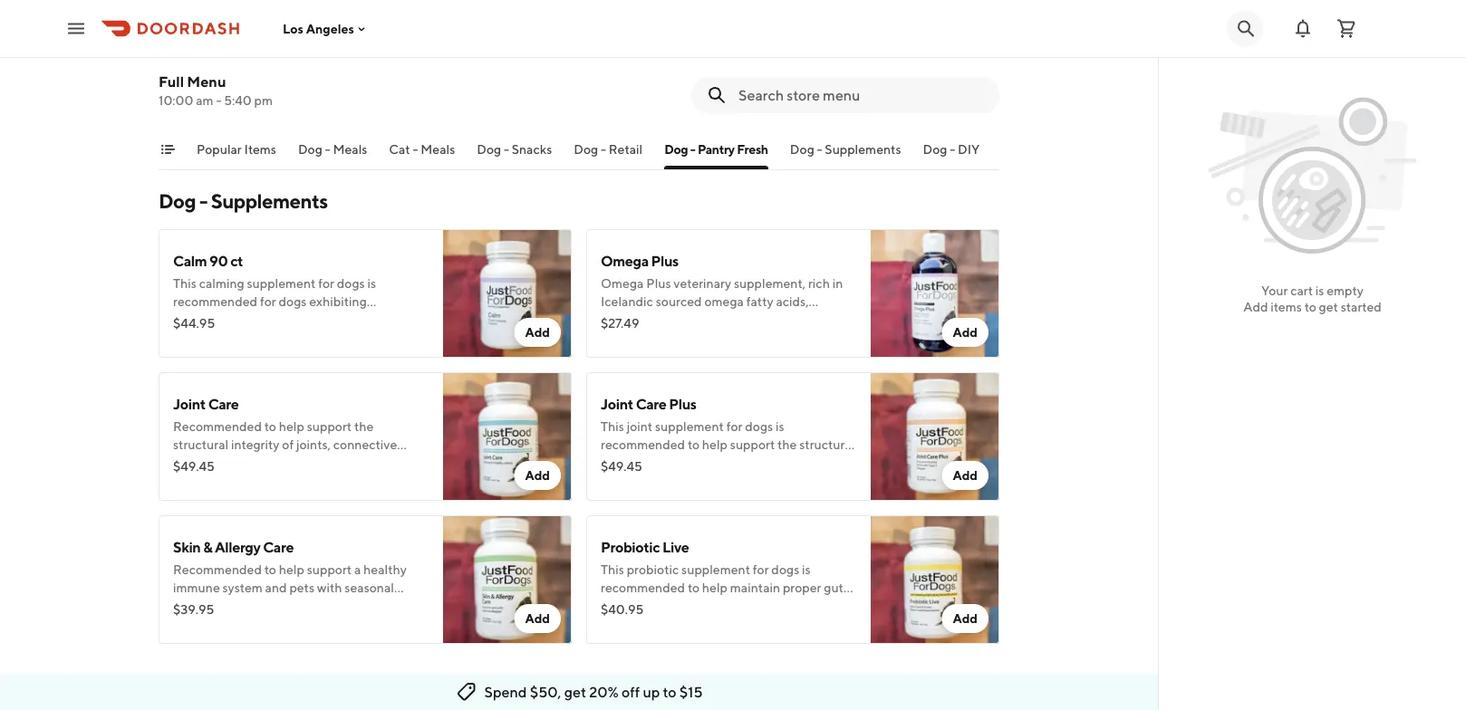 Task type: vqa. For each thing, say whether or not it's contained in the screenshot.
Cat - Meals button
yes



Task type: describe. For each thing, give the bounding box(es) containing it.
gut
[[824, 581, 844, 596]]

skin
[[173, 539, 201, 556]]

$49.45 for joint care
[[173, 459, 215, 474]]

los angeles button
[[283, 21, 369, 36]]

joint for joint care plus
[[601, 396, 634, 413]]

$44.95
[[173, 316, 215, 331]]

get inside your cart is empty add items to get started
[[1320, 300, 1339, 315]]

to inside probiotic live this probiotic supplement for dogs is recommended to help maintain proper gut flora and support healthy digestion and bowel health.
[[688, 581, 700, 596]]

dog for dog - meals button
[[298, 142, 323, 157]]

cat - meals button
[[389, 141, 455, 170]]

2 and from the left
[[803, 599, 825, 614]]

full
[[159, 73, 184, 90]]

meals for dog - meals
[[333, 142, 367, 157]]

los angeles
[[283, 21, 354, 36]]

dog for dog - snacks button
[[477, 142, 501, 157]]

dog - diy
[[923, 142, 980, 157]]

0 horizontal spatial supplements
[[211, 189, 328, 213]]

probiotic
[[627, 563, 679, 577]]

to for $15
[[663, 684, 677, 701]]

retail
[[609, 142, 643, 157]]

ct
[[230, 252, 243, 270]]

dog for dog - retail button
[[574, 142, 598, 157]]

&
[[203, 539, 212, 556]]

joint for joint care
[[173, 396, 206, 413]]

skin & allergy care
[[173, 539, 294, 556]]

popular
[[197, 142, 242, 157]]

probiotic
[[601, 539, 660, 556]]

snacks
[[512, 142, 552, 157]]

12.5
[[397, 31, 422, 49]]

remedy
[[341, 31, 395, 49]]

dog - snacks
[[477, 142, 552, 157]]

dog - pantry fresh
[[665, 142, 769, 157]]

items
[[244, 142, 276, 157]]

dog - snacks button
[[477, 141, 552, 170]]

joint care plus image
[[871, 373, 1000, 501]]

add button for skin & allergy care
[[514, 605, 561, 634]]

- inside full menu 10:00 am - 5:40 pm
[[216, 93, 222, 108]]

open menu image
[[65, 18, 87, 39]]

calm 90 ct image
[[443, 229, 572, 358]]

0 vertical spatial fresh
[[218, 31, 254, 49]]

$6.95
[[173, 95, 207, 110]]

care for joint care
[[208, 396, 239, 413]]

up
[[643, 684, 660, 701]]

0 horizontal spatial pantry
[[173, 31, 215, 49]]

health.
[[639, 617, 679, 632]]

1 horizontal spatial fresh
[[737, 142, 769, 157]]

for
[[753, 563, 769, 577]]

90
[[209, 252, 228, 270]]

your
[[1262, 283, 1289, 298]]

10:00
[[159, 93, 193, 108]]

add for joint care plus
[[953, 468, 978, 483]]

- right retail
[[691, 142, 696, 157]]

dog down show menu categories icon at the left top
[[159, 189, 196, 213]]

0 items, open order cart image
[[1336, 18, 1358, 39]]

notification bell image
[[1293, 18, 1314, 39]]

started
[[1341, 300, 1382, 315]]

allergy
[[215, 539, 261, 556]]

omega plus
[[601, 252, 679, 270]]

supplements inside button
[[825, 142, 902, 157]]

joint care plus
[[601, 396, 697, 413]]

pm
[[254, 93, 273, 108]]

calm 90 ct
[[173, 252, 243, 270]]

dog - retail
[[574, 142, 643, 157]]

oz
[[425, 31, 440, 49]]

dog - meals button
[[298, 141, 367, 170]]

bowel
[[601, 617, 636, 632]]

popular items button
[[197, 141, 276, 170]]

spend
[[485, 684, 527, 701]]

care for joint care plus
[[636, 396, 667, 413]]

recommended
[[601, 581, 685, 596]]

5:40
[[224, 93, 252, 108]]

balanced
[[279, 31, 338, 49]]

probiotic live image
[[871, 516, 1000, 645]]

rx
[[256, 31, 276, 49]]



Task type: locate. For each thing, give the bounding box(es) containing it.
Item Search search field
[[739, 85, 985, 105]]

- down 'popular'
[[199, 189, 207, 213]]

1 vertical spatial pantry
[[698, 142, 735, 157]]

pantry right retail
[[698, 142, 735, 157]]

proper
[[783, 581, 822, 596]]

1 vertical spatial to
[[688, 581, 700, 596]]

joint down $44.95 at the top
[[173, 396, 206, 413]]

- for the dog - diy button
[[950, 142, 956, 157]]

1 meals from the left
[[333, 142, 367, 157]]

popular items
[[197, 142, 276, 157]]

dog left 'diy'
[[923, 142, 948, 157]]

get down empty
[[1320, 300, 1339, 315]]

dog down item search search field
[[790, 142, 815, 157]]

joint care image
[[443, 373, 572, 501]]

-
[[216, 93, 222, 108], [325, 142, 331, 157], [413, 142, 418, 157], [504, 142, 509, 157], [601, 142, 606, 157], [691, 142, 696, 157], [817, 142, 823, 157], [950, 142, 956, 157], [199, 189, 207, 213]]

1 vertical spatial fresh
[[737, 142, 769, 157]]

0 horizontal spatial and
[[630, 599, 651, 614]]

care
[[208, 396, 239, 413], [636, 396, 667, 413], [263, 539, 294, 556]]

- down item search search field
[[817, 142, 823, 157]]

show menu categories image
[[160, 142, 175, 157]]

meals left cat
[[333, 142, 367, 157]]

dog
[[298, 142, 323, 157], [477, 142, 501, 157], [574, 142, 598, 157], [665, 142, 688, 157], [790, 142, 815, 157], [923, 142, 948, 157], [159, 189, 196, 213]]

add for calm 90 ct
[[525, 325, 550, 340]]

plus
[[651, 252, 679, 270], [669, 396, 697, 413]]

angeles
[[306, 21, 354, 36]]

add for skin & allergy care
[[525, 611, 550, 626]]

1 horizontal spatial to
[[688, 581, 700, 596]]

- for dog - supplements button
[[817, 142, 823, 157]]

0 vertical spatial pantry
[[173, 31, 215, 49]]

20%
[[589, 684, 619, 701]]

probiotic live this probiotic supplement for dogs is recommended to help maintain proper gut flora and support healthy digestion and bowel health.
[[601, 539, 844, 632]]

$39.95
[[173, 602, 214, 617]]

0 vertical spatial supplements
[[825, 142, 902, 157]]

add button for joint care plus
[[942, 461, 989, 490]]

1 and from the left
[[630, 599, 651, 614]]

1 horizontal spatial pantry
[[698, 142, 735, 157]]

0 horizontal spatial meals
[[333, 142, 367, 157]]

- left the snacks
[[504, 142, 509, 157]]

0 vertical spatial is
[[1316, 283, 1325, 298]]

1 horizontal spatial supplements
[[825, 142, 902, 157]]

digestion
[[747, 599, 801, 614]]

1 horizontal spatial joint
[[601, 396, 634, 413]]

dog - supplements down popular items "button" at the top of page
[[159, 189, 328, 213]]

joint
[[173, 396, 206, 413], [601, 396, 634, 413]]

dogs
[[772, 563, 800, 577]]

dog - supplements button
[[790, 141, 902, 170]]

joint down $27.49
[[601, 396, 634, 413]]

flora
[[601, 599, 627, 614]]

pantry fresh rx balanced remedy 12.5 oz image
[[443, 8, 572, 137]]

cart
[[1291, 283, 1314, 298]]

and down "proper"
[[803, 599, 825, 614]]

0 horizontal spatial joint
[[173, 396, 206, 413]]

supplement
[[682, 563, 751, 577]]

- right am
[[216, 93, 222, 108]]

is inside probiotic live this probiotic supplement for dogs is recommended to help maintain proper gut flora and support healthy digestion and bowel health.
[[802, 563, 811, 577]]

1 horizontal spatial get
[[1320, 300, 1339, 315]]

$49.45 for joint care plus
[[601, 459, 643, 474]]

meals for cat - meals
[[421, 142, 455, 157]]

cat - meals
[[389, 142, 455, 157]]

dog - supplements down item search search field
[[790, 142, 902, 157]]

0 horizontal spatial to
[[663, 684, 677, 701]]

live
[[663, 539, 689, 556]]

dog - diy button
[[923, 141, 980, 170]]

diy
[[958, 142, 980, 157]]

cat
[[389, 142, 410, 157]]

0 horizontal spatial fresh
[[218, 31, 254, 49]]

help
[[702, 581, 728, 596]]

is inside your cart is empty add items to get started
[[1316, 283, 1325, 298]]

joint care
[[173, 396, 239, 413]]

0 vertical spatial get
[[1320, 300, 1339, 315]]

0 vertical spatial to
[[1305, 300, 1317, 315]]

healthy
[[701, 599, 745, 614]]

$27.49
[[601, 316, 639, 331]]

- left 'diy'
[[950, 142, 956, 157]]

1 vertical spatial plus
[[669, 396, 697, 413]]

your cart is empty add items to get started
[[1244, 283, 1382, 315]]

this
[[601, 563, 624, 577]]

to right up
[[663, 684, 677, 701]]

1 horizontal spatial is
[[1316, 283, 1325, 298]]

care right allergy
[[263, 539, 294, 556]]

- left retail
[[601, 142, 606, 157]]

2 horizontal spatial to
[[1305, 300, 1317, 315]]

$15
[[680, 684, 703, 701]]

add button for omega plus
[[942, 318, 989, 347]]

- right items
[[325, 142, 331, 157]]

care down $44.95 at the top
[[208, 396, 239, 413]]

dog for dog - supplements button
[[790, 142, 815, 157]]

dog - meals
[[298, 142, 367, 157]]

0 horizontal spatial care
[[208, 396, 239, 413]]

items
[[1271, 300, 1303, 315]]

- for dog - retail button
[[601, 142, 606, 157]]

skin & allergy care image
[[443, 516, 572, 645]]

1 vertical spatial supplements
[[211, 189, 328, 213]]

dog - supplements
[[790, 142, 902, 157], [159, 189, 328, 213]]

is up "proper"
[[802, 563, 811, 577]]

pantry fresh rx balanced remedy 12.5 oz
[[173, 31, 440, 49]]

full menu 10:00 am - 5:40 pm
[[159, 73, 273, 108]]

1 horizontal spatial meals
[[421, 142, 455, 157]]

1 horizontal spatial and
[[803, 599, 825, 614]]

is right cart
[[1316, 283, 1325, 298]]

omega plus image
[[871, 229, 1000, 358]]

add button for calm 90 ct
[[514, 318, 561, 347]]

1 vertical spatial is
[[802, 563, 811, 577]]

to inside your cart is empty add items to get started
[[1305, 300, 1317, 315]]

menu
[[187, 73, 226, 90]]

$40.95
[[601, 602, 644, 617]]

- for dog - meals button
[[325, 142, 331, 157]]

2 horizontal spatial care
[[636, 396, 667, 413]]

los
[[283, 21, 304, 36]]

2 $49.45 from the left
[[601, 459, 643, 474]]

add button for joint care
[[514, 461, 561, 490]]

2 vertical spatial to
[[663, 684, 677, 701]]

is
[[1316, 283, 1325, 298], [802, 563, 811, 577]]

$49.45 down joint care
[[173, 459, 215, 474]]

add for omega plus
[[953, 325, 978, 340]]

dog left the snacks
[[477, 142, 501, 157]]

supplements down item search search field
[[825, 142, 902, 157]]

omega
[[601, 252, 649, 270]]

1 vertical spatial dog - supplements
[[159, 189, 328, 213]]

1 vertical spatial get
[[564, 684, 586, 701]]

maintain
[[730, 581, 781, 596]]

- right cat
[[413, 142, 418, 157]]

0 horizontal spatial $49.45
[[173, 459, 215, 474]]

2 joint from the left
[[601, 396, 634, 413]]

add
[[1244, 300, 1269, 315], [525, 325, 550, 340], [953, 325, 978, 340], [525, 468, 550, 483], [953, 468, 978, 483], [525, 611, 550, 626], [953, 611, 978, 626]]

pantry up menu
[[173, 31, 215, 49]]

0 vertical spatial plus
[[651, 252, 679, 270]]

and down recommended
[[630, 599, 651, 614]]

1 joint from the left
[[173, 396, 206, 413]]

spend $50, get 20% off up to $15
[[485, 684, 703, 701]]

0 horizontal spatial get
[[564, 684, 586, 701]]

calm
[[173, 252, 207, 270]]

support
[[654, 599, 699, 614]]

$50,
[[530, 684, 562, 701]]

dog right retail
[[665, 142, 688, 157]]

to for get
[[1305, 300, 1317, 315]]

to down cart
[[1305, 300, 1317, 315]]

0 vertical spatial dog - supplements
[[790, 142, 902, 157]]

0 horizontal spatial is
[[802, 563, 811, 577]]

pantry
[[173, 31, 215, 49], [698, 142, 735, 157]]

am
[[196, 93, 214, 108]]

add for joint care
[[525, 468, 550, 483]]

1 horizontal spatial care
[[263, 539, 294, 556]]

dog left retail
[[574, 142, 598, 157]]

fresh
[[218, 31, 254, 49], [737, 142, 769, 157]]

- for 'cat - meals' button
[[413, 142, 418, 157]]

dog right items
[[298, 142, 323, 157]]

to left help
[[688, 581, 700, 596]]

to
[[1305, 300, 1317, 315], [688, 581, 700, 596], [663, 684, 677, 701]]

get
[[1320, 300, 1339, 315], [564, 684, 586, 701]]

1 $49.45 from the left
[[173, 459, 215, 474]]

1 horizontal spatial $49.45
[[601, 459, 643, 474]]

get left 20%
[[564, 684, 586, 701]]

meals right cat
[[421, 142, 455, 157]]

care down $27.49
[[636, 396, 667, 413]]

2 meals from the left
[[421, 142, 455, 157]]

$49.45
[[173, 459, 215, 474], [601, 459, 643, 474]]

supplements
[[825, 142, 902, 157], [211, 189, 328, 213]]

supplements down items
[[211, 189, 328, 213]]

$49.45 down joint care plus
[[601, 459, 643, 474]]

- for dog - snacks button
[[504, 142, 509, 157]]

dog for the dog - diy button
[[923, 142, 948, 157]]

off
[[622, 684, 640, 701]]

dog - retail button
[[574, 141, 643, 170]]

empty
[[1327, 283, 1364, 298]]

meals
[[333, 142, 367, 157], [421, 142, 455, 157]]

0 horizontal spatial dog - supplements
[[159, 189, 328, 213]]

add inside your cart is empty add items to get started
[[1244, 300, 1269, 315]]

add button
[[514, 318, 561, 347], [942, 318, 989, 347], [514, 461, 561, 490], [942, 461, 989, 490], [514, 605, 561, 634], [942, 605, 989, 634]]

and
[[630, 599, 651, 614], [803, 599, 825, 614]]

1 horizontal spatial dog - supplements
[[790, 142, 902, 157]]



